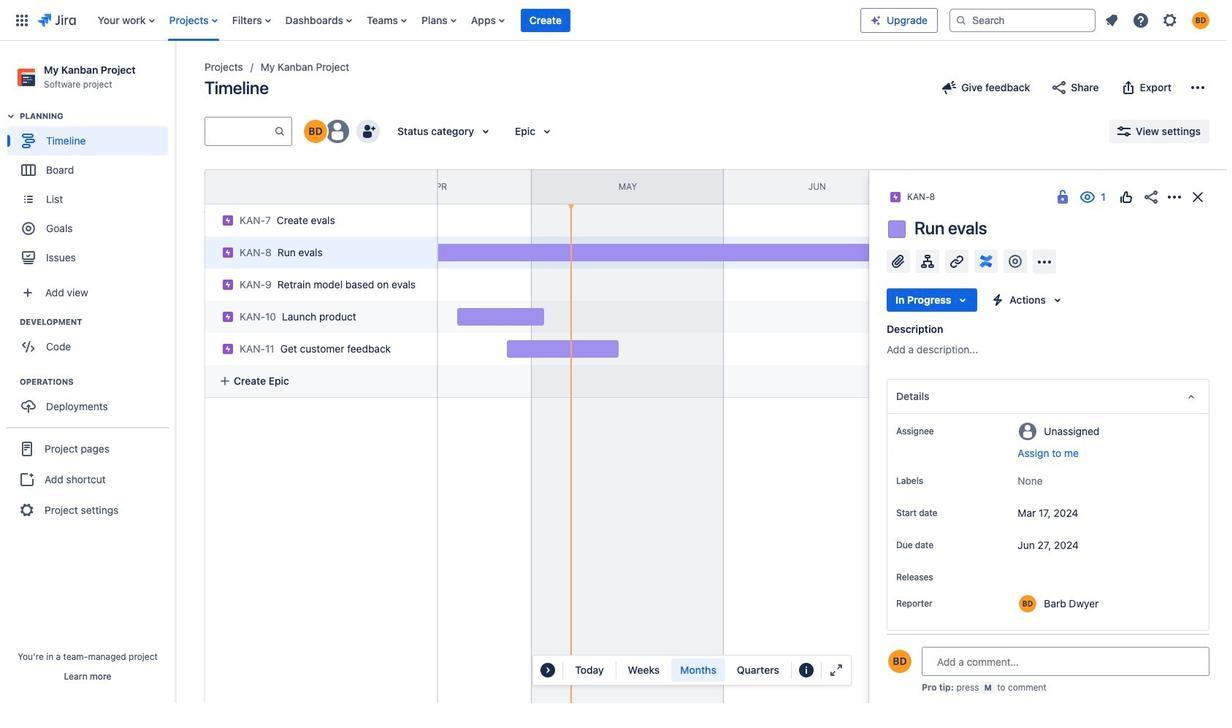 Task type: describe. For each thing, give the bounding box(es) containing it.
2 epic image from the top
[[222, 311, 234, 323]]

your profile and settings image
[[1192, 11, 1210, 29]]

group for operations image
[[7, 376, 175, 426]]

sidebar navigation image
[[159, 58, 191, 88]]

project overview element
[[887, 637, 1210, 672]]

vote options: no one has voted for this issue yet. image
[[1118, 188, 1135, 206]]

search image
[[956, 14, 967, 26]]

primary element
[[9, 0, 861, 41]]

group for the planning icon
[[7, 110, 175, 277]]

sidebar element
[[0, 41, 175, 704]]

1 epic image from the top
[[222, 215, 234, 226]]

heading for operations image's group
[[20, 376, 175, 388]]

attach image
[[890, 253, 907, 270]]

more information about barb dwyer image
[[1019, 595, 1037, 613]]

planning image
[[2, 108, 20, 125]]

timeline grid
[[153, 169, 1227, 704]]

timeline view to show as group
[[619, 659, 788, 682]]

0 horizontal spatial list
[[90, 0, 861, 41]]

2 epic image from the top
[[222, 247, 234, 259]]

settings image
[[1162, 11, 1179, 29]]



Task type: vqa. For each thing, say whether or not it's contained in the screenshot.
"CREATE ISSUE" 'icon' to the right
no



Task type: locate. For each thing, give the bounding box(es) containing it.
1 epic image from the top
[[222, 279, 234, 291]]

1 heading from the top
[[20, 110, 175, 122]]

0 horizontal spatial column header
[[153, 170, 345, 204]]

2 heading from the top
[[20, 316, 175, 328]]

2 vertical spatial heading
[[20, 376, 175, 388]]

enter full screen image
[[828, 662, 845, 679]]

close image
[[1189, 188, 1207, 206]]

1 cell from the top
[[199, 232, 440, 269]]

list item
[[521, 0, 571, 41]]

add a child issue image
[[919, 253, 937, 270]]

appswitcher icon image
[[13, 11, 31, 29]]

cell
[[199, 232, 440, 269], [199, 264, 440, 301], [199, 297, 440, 333], [199, 329, 440, 365]]

epic image
[[222, 215, 234, 226], [222, 247, 234, 259], [222, 343, 234, 355]]

0 vertical spatial epic image
[[222, 215, 234, 226]]

1 vertical spatial epic image
[[222, 247, 234, 259]]

Search timeline text field
[[205, 118, 274, 145]]

Add a comment… field
[[922, 647, 1210, 676]]

1 horizontal spatial list
[[1099, 7, 1219, 33]]

1 horizontal spatial column header
[[910, 170, 1103, 204]]

export icon image
[[1120, 79, 1137, 96]]

help image
[[1132, 11, 1150, 29]]

row header inside timeline grid
[[205, 169, 438, 205]]

add people image
[[359, 123, 377, 140]]

0 vertical spatial epic image
[[222, 279, 234, 291]]

column header
[[153, 170, 345, 204], [910, 170, 1103, 204]]

jira image
[[38, 11, 76, 29], [38, 11, 76, 29]]

goal image
[[22, 222, 35, 235]]

3 epic image from the top
[[222, 343, 234, 355]]

row header
[[205, 169, 438, 205]]

2 column header from the left
[[910, 170, 1103, 204]]

Search field
[[950, 8, 1096, 32]]

0 vertical spatial heading
[[20, 110, 175, 122]]

development image
[[2, 314, 20, 331]]

3 heading from the top
[[20, 376, 175, 388]]

2 vertical spatial epic image
[[222, 343, 234, 355]]

list
[[90, 0, 861, 41], [1099, 7, 1219, 33]]

group for development icon
[[7, 316, 175, 366]]

1 vertical spatial heading
[[20, 316, 175, 328]]

banner
[[0, 0, 1227, 41]]

2 cell from the top
[[199, 264, 440, 301]]

None search field
[[950, 8, 1096, 32]]

1 column header from the left
[[153, 170, 345, 204]]

notifications image
[[1103, 11, 1121, 29]]

heading for development icon's group
[[20, 316, 175, 328]]

add app image
[[1036, 253, 1053, 271]]

heading
[[20, 110, 175, 122], [20, 316, 175, 328], [20, 376, 175, 388]]

actions image
[[1166, 188, 1183, 206]]

details element
[[887, 379, 1210, 414]]

group
[[7, 110, 175, 277], [7, 316, 175, 366], [7, 376, 175, 426], [6, 428, 169, 531]]

link goals image
[[1007, 253, 1024, 270]]

4 cell from the top
[[199, 329, 440, 365]]

heading for the planning icon's group
[[20, 110, 175, 122]]

epic image
[[222, 279, 234, 291], [222, 311, 234, 323]]

legend image
[[798, 662, 815, 679]]

3 cell from the top
[[199, 297, 440, 333]]

operations image
[[2, 373, 20, 391]]

1 vertical spatial epic image
[[222, 311, 234, 323]]



